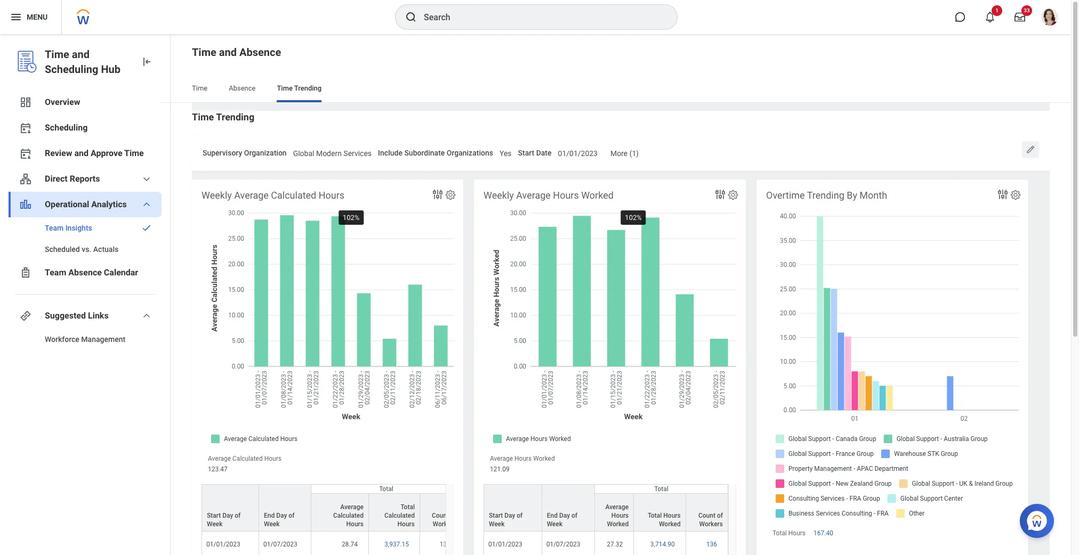 Task type: locate. For each thing, give the bounding box(es) containing it.
0 horizontal spatial start
[[207, 513, 221, 520]]

start down the 123.47
[[207, 513, 221, 520]]

and for absence
[[219, 46, 237, 59]]

week inside end day of week column header
[[264, 521, 280, 529]]

01/01/2023 text field
[[558, 143, 598, 161]]

end day of week left average hours worked popup button
[[547, 513, 578, 529]]

average for average hours worked 121.09
[[490, 456, 513, 463]]

and for scheduling
[[72, 48, 90, 61]]

week for start day of week "popup button" within 'column header'
[[207, 521, 223, 529]]

hours inside average calculated hours
[[347, 521, 364, 529]]

team insights
[[45, 224, 92, 233]]

calculated for average calculated hours 123.47
[[233, 456, 263, 463]]

scheduling down "overview" at the top
[[45, 123, 88, 133]]

2 end from the left
[[547, 513, 558, 520]]

total button for weekly average hours worked
[[596, 486, 728, 494]]

worked
[[582, 190, 614, 201], [534, 456, 555, 463], [607, 521, 629, 529], [659, 521, 681, 529]]

2 start day of week button from the left
[[484, 486, 542, 532]]

01/01/2023
[[558, 149, 598, 158], [206, 542, 241, 549], [489, 542, 523, 549]]

137 button
[[440, 541, 452, 550]]

notifications element
[[1047, 21, 1056, 30]]

average up 123.47 button
[[208, 456, 231, 463]]

time trending inside "tab list"
[[277, 84, 322, 92]]

0 horizontal spatial configure and view chart data image
[[714, 188, 727, 201]]

0 vertical spatial team
[[45, 224, 64, 233]]

worked inside average hours worked 121.09
[[534, 456, 555, 463]]

136
[[707, 542, 718, 549]]

workers up 136
[[700, 521, 723, 529]]

of left average hours worked popup button
[[572, 513, 578, 520]]

of left end day of week column header
[[235, 513, 241, 520]]

time
[[192, 46, 217, 59], [45, 48, 69, 61], [192, 84, 208, 92], [277, 84, 293, 92], [192, 112, 214, 123], [124, 148, 144, 158]]

of up 137 button
[[451, 513, 457, 520]]

start day of week button inside 'column header'
[[202, 486, 259, 532]]

workers
[[433, 521, 457, 529], [700, 521, 723, 529]]

weekly down yes
[[484, 190, 514, 201]]

1 horizontal spatial count
[[699, 513, 716, 520]]

configure weekly average calculated hours image
[[445, 189, 457, 201]]

2 count of workers button from the left
[[687, 495, 728, 532]]

start day of week button down 123.47 button
[[202, 486, 259, 532]]

1 vertical spatial trending
[[216, 112, 255, 123]]

2 of from the left
[[289, 513, 295, 520]]

workers inside weekly average calculated hours element
[[433, 521, 457, 529]]

search image
[[405, 11, 418, 23]]

team for team insights
[[45, 224, 64, 233]]

tab list
[[181, 77, 1061, 102]]

1 vertical spatial scheduling
[[45, 123, 88, 133]]

1 horizontal spatial end day of week
[[547, 513, 578, 529]]

time and scheduling hub element
[[45, 47, 132, 77]]

count of workers button inside weekly average calculated hours element
[[420, 495, 461, 532]]

6 of from the left
[[718, 513, 723, 520]]

total for total hours
[[773, 530, 787, 538]]

team up scheduled
[[45, 224, 64, 233]]

weekly average hours worked
[[484, 190, 614, 201]]

2 count of workers from the left
[[699, 513, 723, 529]]

4 week from the left
[[547, 521, 563, 529]]

count of workers up 136
[[699, 513, 723, 529]]

1 horizontal spatial total button
[[596, 486, 728, 494]]

team for team absence calendar
[[45, 268, 66, 278]]

01/07/2023 inside weekly average calculated hours element
[[264, 542, 298, 549]]

configure and view chart data image for worked
[[714, 188, 727, 201]]

1 horizontal spatial configure and view chart data image
[[997, 188, 1010, 201]]

configure and view chart data image
[[432, 188, 444, 201]]

1 vertical spatial chevron down small image
[[140, 310, 153, 323]]

check image
[[140, 223, 153, 234]]

102% for weekly average hours worked
[[625, 214, 642, 222]]

total hours worked button
[[635, 495, 686, 532]]

average down supervisory organization
[[234, 190, 269, 201]]

configure and view chart data image left configure weekly average hours worked icon
[[714, 188, 727, 201]]

end day of week button
[[259, 486, 311, 532], [542, 486, 595, 532]]

total up total hours worked popup button at the bottom right of the page
[[655, 486, 669, 494]]

0 vertical spatial trending
[[294, 84, 322, 92]]

count up 137
[[432, 513, 449, 520]]

count of workers for worked
[[699, 513, 723, 529]]

calculated up 3,937.15 button
[[385, 513, 415, 520]]

total button up total hours worked popup button at the bottom right of the page
[[596, 486, 728, 494]]

end day of week right start day of week 'column header' on the left of the page
[[264, 513, 295, 529]]

0 horizontal spatial end
[[264, 513, 275, 520]]

count of workers up 137
[[432, 513, 457, 529]]

weekly average calculated hours
[[202, 190, 345, 201]]

1 end from the left
[[264, 513, 275, 520]]

worked inside average hours worked
[[607, 521, 629, 529]]

0 horizontal spatial 01/01/2023
[[206, 542, 241, 549]]

01/07/2023
[[264, 542, 298, 549], [547, 542, 581, 549]]

2 configure and view chart data image from the left
[[997, 188, 1010, 201]]

row containing average hours worked
[[484, 494, 729, 532]]

scheduling up "overview" at the top
[[45, 63, 98, 76]]

1 horizontal spatial end day of week button
[[542, 486, 595, 532]]

0 horizontal spatial count of workers button
[[420, 495, 461, 532]]

average inside average calculated hours
[[341, 504, 364, 512]]

end day of week
[[264, 513, 295, 529], [547, 513, 578, 529]]

total inside total hours worked
[[648, 513, 662, 520]]

date
[[537, 149, 552, 157]]

0 horizontal spatial count of workers
[[432, 513, 457, 529]]

total left 167.40
[[773, 530, 787, 538]]

count inside the 'weekly average hours worked' element
[[699, 513, 716, 520]]

review and approve time link
[[9, 141, 162, 166]]

1 102% from the left
[[343, 214, 360, 222]]

2 horizontal spatial trending
[[808, 190, 845, 201]]

total button inside weekly average calculated hours element
[[312, 486, 461, 494]]

day down "121.09" button
[[505, 513, 516, 520]]

menu banner
[[0, 0, 1072, 34]]

1 start day of week button from the left
[[202, 486, 259, 532]]

0 vertical spatial scheduling
[[45, 63, 98, 76]]

0 horizontal spatial weekly
[[202, 190, 232, 201]]

average inside average calculated hours 123.47
[[208, 456, 231, 463]]

1 horizontal spatial end
[[547, 513, 558, 520]]

workers inside the 'weekly average hours worked' element
[[700, 521, 723, 529]]

of inside end day of week column header
[[289, 513, 295, 520]]

2 week from the left
[[264, 521, 280, 529]]

total calculated hours column header
[[369, 486, 420, 533]]

01/07/2023 for calculated
[[264, 542, 298, 549]]

row
[[202, 485, 462, 533], [484, 485, 729, 532], [202, 486, 462, 533], [484, 494, 729, 532], [202, 532, 462, 556], [484, 532, 729, 556]]

2 end day of week button from the left
[[542, 486, 595, 532]]

total button
[[312, 486, 461, 494], [596, 486, 728, 494]]

28.74
[[342, 542, 358, 549]]

2 chevron down small image from the top
[[140, 310, 153, 323]]

start day of week inside 'column header'
[[207, 513, 241, 529]]

absence inside navigation pane "region"
[[68, 268, 102, 278]]

More (1) text field
[[611, 143, 639, 161]]

102% inside weekly average calculated hours element
[[343, 214, 360, 222]]

2 count from the left
[[699, 513, 716, 520]]

2 weekly from the left
[[484, 190, 514, 201]]

1 day from the left
[[223, 513, 233, 520]]

chevron down small image
[[140, 173, 153, 186], [140, 310, 153, 323]]

3,714.90
[[651, 542, 675, 549]]

end day of week for 2nd "end day of week" popup button from left
[[547, 513, 578, 529]]

hub
[[101, 63, 121, 76]]

2 scheduling from the top
[[45, 123, 88, 133]]

1 horizontal spatial time trending
[[277, 84, 322, 92]]

start day of week down "121.09" button
[[489, 513, 523, 529]]

workforce management link
[[9, 329, 162, 351]]

1 horizontal spatial start
[[489, 513, 503, 520]]

1
[[996, 7, 999, 13]]

calendar user solid image
[[19, 122, 32, 134]]

average up 27.32 button
[[606, 504, 629, 512]]

count of workers
[[432, 513, 457, 529], [699, 513, 723, 529]]

0 horizontal spatial total button
[[312, 486, 461, 494]]

and for approve
[[74, 148, 89, 158]]

day down 123.47 button
[[223, 513, 233, 520]]

2 team from the top
[[45, 268, 66, 278]]

link image
[[19, 310, 32, 323]]

hours inside total hours worked
[[664, 513, 681, 520]]

trending inside "tab list"
[[294, 84, 322, 92]]

0 horizontal spatial count
[[432, 513, 449, 520]]

2 start day of week from the left
[[489, 513, 523, 529]]

1 vertical spatial absence
[[229, 84, 256, 92]]

1 horizontal spatial trending
[[294, 84, 322, 92]]

2 day from the left
[[276, 513, 287, 520]]

2 01/07/2023 from the left
[[547, 542, 581, 549]]

count of workers button
[[420, 495, 461, 532], [687, 495, 728, 532]]

2 vertical spatial trending
[[808, 190, 845, 201]]

0 horizontal spatial end day of week
[[264, 513, 295, 529]]

of
[[235, 513, 241, 520], [289, 513, 295, 520], [451, 513, 457, 520], [517, 513, 523, 520], [572, 513, 578, 520], [718, 513, 723, 520]]

calculated inside average calculated hours 123.47
[[233, 456, 263, 463]]

scheduled vs. actuals link
[[9, 239, 162, 260]]

total button inside the 'weekly average hours worked' element
[[596, 486, 728, 494]]

hours inside average hours worked
[[612, 513, 629, 520]]

start day of week button
[[202, 486, 259, 532], [484, 486, 542, 532]]

total inside the overtime trending by month element
[[773, 530, 787, 538]]

task timeoff image
[[19, 267, 32, 280]]

hours inside total calculated hours
[[398, 521, 415, 529]]

0 horizontal spatial start day of week
[[207, 513, 241, 529]]

count inside weekly average calculated hours element
[[432, 513, 449, 520]]

28.74 button
[[342, 541, 360, 550]]

count of workers button inside the 'weekly average hours worked' element
[[687, 495, 728, 532]]

supervisory
[[203, 149, 242, 157]]

0 vertical spatial time trending
[[277, 84, 322, 92]]

total inside total calculated hours
[[401, 504, 415, 512]]

and inside time and scheduling hub
[[72, 48, 90, 61]]

123.47
[[208, 466, 228, 474]]

1 horizontal spatial start day of week
[[489, 513, 523, 529]]

count of workers inside the 'weekly average hours worked' element
[[699, 513, 723, 529]]

overview link
[[9, 90, 162, 115]]

justify image
[[10, 11, 22, 23]]

end day of week inside column header
[[264, 513, 295, 529]]

4 of from the left
[[517, 513, 523, 520]]

1 horizontal spatial count of workers
[[699, 513, 723, 529]]

167.40
[[814, 530, 834, 538]]

1 01/07/2023 from the left
[[264, 542, 298, 549]]

edit image
[[1026, 145, 1037, 155]]

of down average hours worked 121.09
[[517, 513, 523, 520]]

day right start day of week 'column header' on the left of the page
[[276, 513, 287, 520]]

workers up 137
[[433, 521, 457, 529]]

1 horizontal spatial count of workers button
[[687, 495, 728, 532]]

1 horizontal spatial start day of week button
[[484, 486, 542, 532]]

1 total button from the left
[[312, 486, 461, 494]]

1 vertical spatial time trending
[[192, 112, 255, 123]]

tab list containing time
[[181, 77, 1061, 102]]

3 week from the left
[[489, 521, 505, 529]]

calculated inside average calculated hours popup button
[[333, 513, 364, 520]]

average up '28.74' button
[[341, 504, 364, 512]]

start inside the 'weekly average hours worked' element
[[489, 513, 503, 520]]

2 vertical spatial absence
[[68, 268, 102, 278]]

start day of week button inside the 'weekly average hours worked' element
[[484, 486, 542, 532]]

end inside column header
[[264, 513, 275, 520]]

month
[[860, 190, 888, 201]]

end
[[264, 513, 275, 520], [547, 513, 558, 520]]

chart image
[[19, 198, 32, 211]]

dashboard image
[[19, 96, 32, 109]]

start day of week button down "121.09" button
[[484, 486, 542, 532]]

0 horizontal spatial start day of week button
[[202, 486, 259, 532]]

weekly average calculated hours element
[[192, 180, 464, 556]]

navigation pane region
[[0, 34, 171, 556]]

scheduling inside time and scheduling hub
[[45, 63, 98, 76]]

of up 136 button
[[718, 513, 723, 520]]

chevron down small image inside suggested links dropdown button
[[140, 310, 153, 323]]

1 workers from the left
[[433, 521, 457, 529]]

start
[[518, 149, 535, 157], [207, 513, 221, 520], [489, 513, 503, 520]]

time inside time and scheduling hub
[[45, 48, 69, 61]]

start inside 'column header'
[[207, 513, 221, 520]]

actuals
[[93, 245, 119, 254]]

1 count of workers button from the left
[[420, 495, 461, 532]]

1 horizontal spatial workers
[[700, 521, 723, 529]]

1 start day of week from the left
[[207, 513, 241, 529]]

approve
[[91, 148, 122, 158]]

trending
[[294, 84, 322, 92], [216, 112, 255, 123], [808, 190, 845, 201]]

team
[[45, 224, 64, 233], [45, 268, 66, 278]]

day inside start day of week 'column header'
[[223, 513, 233, 520]]

2 workers from the left
[[700, 521, 723, 529]]

week inside start day of week 'column header'
[[207, 521, 223, 529]]

01/07/2023 left 27.32
[[547, 542, 581, 549]]

operational
[[45, 200, 89, 210]]

0 horizontal spatial workers
[[433, 521, 457, 529]]

notifications large image
[[985, 12, 996, 22]]

count
[[432, 513, 449, 520], [699, 513, 716, 520]]

count of workers button for weekly average calculated hours
[[420, 495, 461, 532]]

average for average calculated hours 123.47
[[208, 456, 231, 463]]

1 of from the left
[[235, 513, 241, 520]]

total up "3,714.90"
[[648, 513, 662, 520]]

2 102% from the left
[[625, 214, 642, 222]]

scheduling inside scheduling link
[[45, 123, 88, 133]]

total for total calculated hours
[[401, 504, 415, 512]]

weekly for weekly average calculated hours
[[202, 190, 232, 201]]

102% for weekly average calculated hours
[[343, 214, 360, 222]]

configure and view chart data image
[[714, 188, 727, 201], [997, 188, 1010, 201]]

1 horizontal spatial 01/01/2023
[[489, 542, 523, 549]]

136 button
[[707, 541, 719, 550]]

week for "end day of week" popup button in end day of week column header
[[264, 521, 280, 529]]

0 horizontal spatial 102%
[[343, 214, 360, 222]]

total calculated hours
[[385, 504, 415, 529]]

total up total calculated hours popup button
[[379, 486, 394, 494]]

start down 121.09 at the bottom of the page
[[489, 513, 503, 520]]

102% inside the 'weekly average hours worked' element
[[625, 214, 642, 222]]

3,714.90 button
[[651, 541, 677, 550]]

01/01/2023 inside the 'weekly average hours worked' element
[[489, 542, 523, 549]]

0 horizontal spatial end day of week button
[[259, 486, 311, 532]]

01/01/2023 inside weekly average calculated hours element
[[206, 542, 241, 549]]

end day of week inside the 'weekly average hours worked' element
[[547, 513, 578, 529]]

2 end day of week from the left
[[547, 513, 578, 529]]

worked inside total hours worked
[[659, 521, 681, 529]]

102%
[[343, 214, 360, 222], [625, 214, 642, 222]]

team absence calendar link
[[9, 260, 162, 286]]

1 horizontal spatial 01/07/2023
[[547, 542, 581, 549]]

of left average calculated hours popup button
[[289, 513, 295, 520]]

121.09
[[490, 466, 510, 474]]

worked for total hours worked
[[659, 521, 681, 529]]

0 horizontal spatial time trending
[[192, 112, 255, 123]]

01/07/2023 inside the 'weekly average hours worked' element
[[547, 542, 581, 549]]

1 chevron down small image from the top
[[140, 173, 153, 186]]

start day of week down 123.47 button
[[207, 513, 241, 529]]

week
[[207, 521, 223, 529], [264, 521, 280, 529], [489, 521, 505, 529], [547, 521, 563, 529]]

count of workers button up 137
[[420, 495, 461, 532]]

chevron down small image up chevron down small image
[[140, 173, 153, 186]]

0 horizontal spatial 01/07/2023
[[264, 542, 298, 549]]

configure and view chart data image inside the overtime trending by month element
[[997, 188, 1010, 201]]

total up 3,937.15 button
[[401, 504, 415, 512]]

total button up total calculated hours popup button
[[312, 486, 461, 494]]

1 horizontal spatial weekly
[[484, 190, 514, 201]]

average
[[234, 190, 269, 201], [517, 190, 551, 201], [208, 456, 231, 463], [490, 456, 513, 463], [341, 504, 364, 512], [606, 504, 629, 512]]

workers for weekly average calculated hours
[[433, 521, 457, 529]]

chevron down small image for links
[[140, 310, 153, 323]]

01/01/2023 for weekly average hours worked
[[489, 542, 523, 549]]

hours
[[319, 190, 345, 201], [553, 190, 579, 201], [264, 456, 282, 463], [515, 456, 532, 463], [612, 513, 629, 520], [664, 513, 681, 520], [347, 521, 364, 529], [398, 521, 415, 529], [789, 530, 806, 538]]

hours inside average calculated hours 123.47
[[264, 456, 282, 463]]

include
[[378, 149, 403, 157]]

1 vertical spatial team
[[45, 268, 66, 278]]

start for average hours worked
[[489, 513, 503, 520]]

start left date
[[518, 149, 535, 157]]

average up "121.09" button
[[490, 456, 513, 463]]

0 vertical spatial chevron down small image
[[140, 173, 153, 186]]

1 week from the left
[[207, 521, 223, 529]]

scheduling link
[[9, 115, 162, 141]]

1 team from the top
[[45, 224, 64, 233]]

team absence calendar
[[45, 268, 138, 278]]

chevron down small image right the links
[[140, 310, 153, 323]]

1 count of workers from the left
[[432, 513, 457, 529]]

day left average hours worked popup button
[[560, 513, 570, 520]]

1 configure and view chart data image from the left
[[714, 188, 727, 201]]

calculated up 28.74
[[333, 513, 364, 520]]

1 end day of week from the left
[[264, 513, 295, 529]]

1 end day of week button from the left
[[259, 486, 311, 532]]

2 total button from the left
[[596, 486, 728, 494]]

calculated for total calculated hours
[[385, 513, 415, 520]]

1 weekly from the left
[[202, 190, 232, 201]]

1 count from the left
[[432, 513, 449, 520]]

calculated up start day of week 'column header' on the left of the page
[[233, 456, 263, 463]]

hours inside average hours worked 121.09
[[515, 456, 532, 463]]

01/07/2023 down end day of week column header
[[264, 542, 298, 549]]

1 scheduling from the top
[[45, 63, 98, 76]]

team inside operational analytics "element"
[[45, 224, 64, 233]]

calculated inside total calculated hours popup button
[[385, 513, 415, 520]]

total for total hours worked
[[648, 513, 662, 520]]

team down scheduled
[[45, 268, 66, 278]]

workforce
[[45, 336, 79, 344]]

count of workers button up 136
[[687, 495, 728, 532]]

average for average calculated hours
[[341, 504, 364, 512]]

configure and view chart data image left configure overtime trending by month icon
[[997, 188, 1010, 201]]

count for weekly average hours worked
[[699, 513, 716, 520]]

average inside average hours worked 121.09
[[490, 456, 513, 463]]

average for average hours worked
[[606, 504, 629, 512]]

weekly down supervisory
[[202, 190, 232, 201]]

1 horizontal spatial 102%
[[625, 214, 642, 222]]

trending inside the overtime trending by month element
[[808, 190, 845, 201]]

start day of week inside the 'weekly average hours worked' element
[[489, 513, 523, 529]]

scheduled vs. actuals
[[45, 245, 119, 254]]

count up 136
[[699, 513, 716, 520]]

end day of week for "end day of week" popup button in end day of week column header
[[264, 513, 295, 529]]

end day of week column header
[[259, 485, 312, 533]]

day
[[223, 513, 233, 520], [276, 513, 287, 520], [505, 513, 516, 520], [560, 513, 570, 520]]

overtime trending by month
[[767, 190, 888, 201]]

week for start day of week "popup button" in the 'weekly average hours worked' element
[[489, 521, 505, 529]]

count of workers inside weekly average calculated hours element
[[432, 513, 457, 529]]



Task type: describe. For each thing, give the bounding box(es) containing it.
worked for average hours worked
[[607, 521, 629, 529]]

by
[[847, 190, 858, 201]]

Yes text field
[[500, 143, 512, 161]]

count of workers button for weekly average hours worked
[[687, 495, 728, 532]]

(1)
[[630, 149, 639, 158]]

overtime trending by month element
[[757, 180, 1029, 556]]

suggested links button
[[9, 304, 162, 329]]

reports
[[70, 174, 100, 184]]

chevron down small image for reports
[[140, 173, 153, 186]]

average calculated hours
[[333, 504, 364, 529]]

day inside end day of week column header
[[276, 513, 287, 520]]

row containing average calculated hours
[[202, 486, 462, 533]]

start day of week for end
[[207, 513, 241, 529]]

start day of week button for average
[[484, 486, 542, 532]]

supervisory organization
[[203, 149, 287, 157]]

absence inside "tab list"
[[229, 84, 256, 92]]

3 of from the left
[[451, 513, 457, 520]]

average calculated hours column header
[[312, 486, 369, 533]]

33 button
[[1009, 5, 1033, 29]]

operational analytics
[[45, 200, 127, 210]]

workers for weekly average hours worked
[[700, 521, 723, 529]]

organizations
[[447, 149, 493, 157]]

transformation import image
[[140, 55, 153, 68]]

27.32 button
[[607, 541, 625, 550]]

calendar
[[104, 268, 138, 278]]

management
[[81, 336, 125, 344]]

scheduled
[[45, 245, 80, 254]]

worked for average hours worked 121.09
[[534, 456, 555, 463]]

start day of week button for end
[[202, 486, 259, 532]]

start date
[[518, 149, 552, 157]]

1 button
[[979, 5, 1003, 29]]

modern
[[316, 149, 342, 158]]

01/07/2023 for hours
[[547, 542, 581, 549]]

total hours worked
[[648, 513, 681, 529]]

direct
[[45, 174, 68, 184]]

total hours
[[773, 530, 806, 538]]

team insights link
[[9, 218, 162, 239]]

weekly for weekly average hours worked
[[484, 190, 514, 201]]

configure overtime trending by month image
[[1010, 189, 1022, 201]]

global
[[293, 149, 314, 158]]

review
[[45, 148, 72, 158]]

average calculated hours button
[[312, 495, 369, 532]]

direct reports
[[45, 174, 100, 184]]

137
[[440, 542, 451, 549]]

count for weekly average calculated hours
[[432, 513, 449, 520]]

average down the start date
[[517, 190, 551, 201]]

menu button
[[0, 0, 61, 34]]

configure and view chart data image for month
[[997, 188, 1010, 201]]

total button for weekly average calculated hours
[[312, 486, 461, 494]]

5 of from the left
[[572, 513, 578, 520]]

direct reports button
[[9, 166, 162, 192]]

calculated down 'global'
[[271, 190, 317, 201]]

insights
[[65, 224, 92, 233]]

Global Modern Services text field
[[293, 143, 372, 161]]

average hours worked button
[[596, 495, 634, 532]]

weekly average hours worked element
[[474, 180, 746, 556]]

2 horizontal spatial 01/01/2023
[[558, 149, 598, 158]]

profile logan mcneil image
[[1042, 9, 1059, 28]]

3 day from the left
[[505, 513, 516, 520]]

end inside the 'weekly average hours worked' element
[[547, 513, 558, 520]]

review and approve time
[[45, 148, 144, 158]]

01/01/2023 for weekly average calculated hours
[[206, 542, 241, 549]]

27.32
[[607, 542, 623, 549]]

global modern services
[[293, 149, 372, 158]]

calculated for average calculated hours
[[333, 513, 364, 520]]

chevron down small image
[[140, 198, 153, 211]]

services
[[344, 149, 372, 158]]

analytics
[[91, 200, 127, 210]]

2 horizontal spatial start
[[518, 149, 535, 157]]

suggested links
[[45, 311, 109, 321]]

start for end day of week
[[207, 513, 221, 520]]

4 day from the left
[[560, 513, 570, 520]]

configure weekly average hours worked image
[[728, 189, 739, 201]]

vs.
[[82, 245, 91, 254]]

suggested
[[45, 311, 86, 321]]

menu
[[27, 13, 48, 21]]

0 horizontal spatial trending
[[216, 112, 255, 123]]

inbox large image
[[1015, 12, 1026, 22]]

average calculated hours 123.47
[[208, 456, 282, 474]]

end day of week button inside end day of week column header
[[259, 486, 311, 532]]

33
[[1024, 7, 1031, 13]]

more (1)
[[611, 149, 639, 158]]

3,937.15
[[385, 542, 409, 549]]

167.40 button
[[814, 530, 835, 538]]

subordinate
[[405, 149, 445, 157]]

more
[[611, 149, 628, 158]]

calendar user solid image
[[19, 147, 32, 160]]

count of workers for hours
[[432, 513, 457, 529]]

123.47 button
[[208, 466, 229, 474]]

yes
[[500, 149, 512, 158]]

week for 2nd "end day of week" popup button from left
[[547, 521, 563, 529]]

0 vertical spatial absence
[[240, 46, 281, 59]]

start day of week column header
[[202, 485, 259, 533]]

start day of week for average
[[489, 513, 523, 529]]

operational analytics element
[[9, 218, 162, 260]]

supervisory organization element
[[293, 142, 372, 162]]

Search Workday  search field
[[424, 5, 656, 29]]

time and absence
[[192, 46, 281, 59]]

hours inside the overtime trending by month element
[[789, 530, 806, 538]]

overview
[[45, 97, 80, 107]]

include subordinate organizations element
[[500, 142, 512, 162]]

total calculated hours button
[[369, 495, 420, 532]]

overtime
[[767, 190, 805, 201]]

links
[[88, 311, 109, 321]]

average hours worked
[[606, 504, 629, 529]]

view team image
[[19, 173, 32, 186]]

organization
[[244, 149, 287, 157]]

of inside start day of week 'column header'
[[235, 513, 241, 520]]

start date element
[[558, 142, 598, 162]]

121.09 button
[[490, 466, 512, 474]]

include subordinate organizations
[[378, 149, 493, 157]]

average hours worked 121.09
[[490, 456, 555, 474]]

time and scheduling hub
[[45, 48, 121, 76]]

workforce management
[[45, 336, 125, 344]]

operational analytics button
[[9, 192, 162, 218]]

3,937.15 button
[[385, 541, 411, 550]]



Task type: vqa. For each thing, say whether or not it's contained in the screenshot.
Configure and view chart data icon inside Weekly Average Hours Worked element
yes



